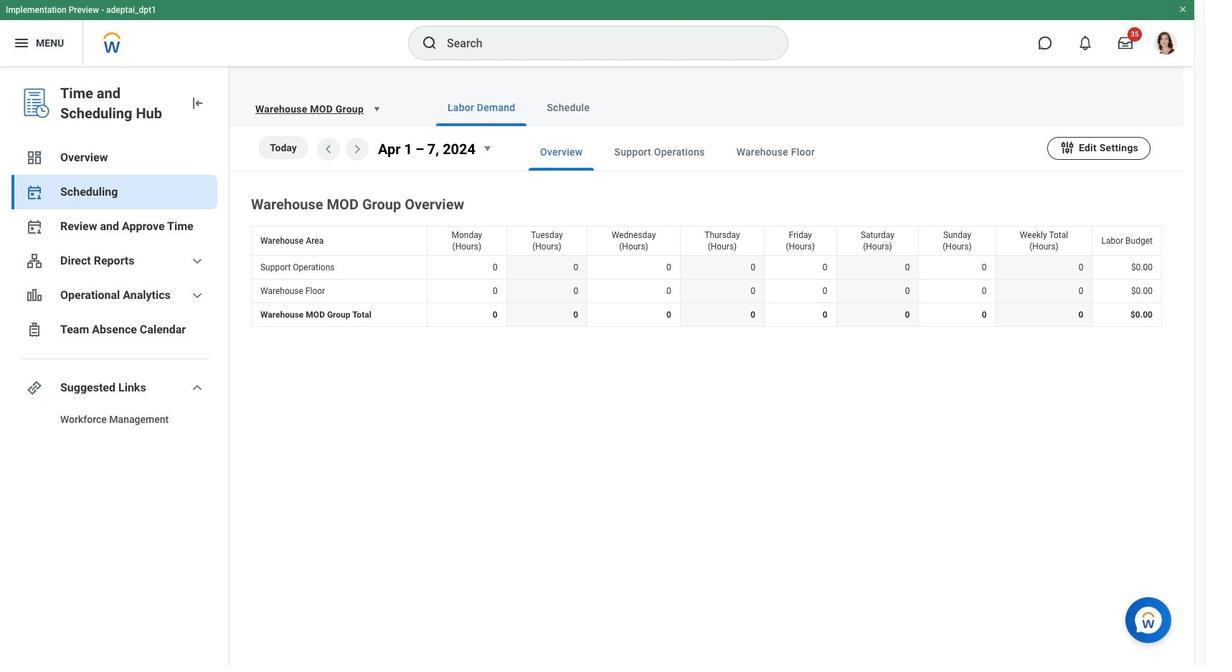 Task type: locate. For each thing, give the bounding box(es) containing it.
chevron down small image
[[189, 253, 206, 270], [189, 380, 206, 397]]

1 chevron down small image from the top
[[189, 253, 206, 270]]

task timeoff image
[[26, 322, 43, 339]]

tab list
[[408, 89, 1167, 126], [500, 133, 1048, 171]]

view team image
[[26, 253, 43, 270]]

notifications large image
[[1079, 36, 1093, 50]]

1 vertical spatial chevron down small image
[[189, 380, 206, 397]]

1 horizontal spatial caret down small image
[[479, 140, 496, 157]]

1 vertical spatial tab list
[[500, 133, 1048, 171]]

Search Workday  search field
[[447, 27, 759, 59]]

0 vertical spatial chevron down small image
[[189, 253, 206, 270]]

profile logan mcneil image
[[1155, 32, 1178, 57]]

banner
[[0, 0, 1195, 66]]

0 vertical spatial caret down small image
[[370, 102, 384, 116]]

caret down small image
[[370, 102, 384, 116], [479, 140, 496, 157]]

2 chevron down small image from the top
[[189, 380, 206, 397]]

0 vertical spatial tab list
[[408, 89, 1167, 126]]

tab panel
[[230, 126, 1184, 330]]



Task type: describe. For each thing, give the bounding box(es) containing it.
time and scheduling hub element
[[60, 83, 177, 123]]

chevron left small image
[[320, 141, 337, 158]]

chevron down small image
[[189, 287, 206, 304]]

chevron down small image for the link image
[[189, 380, 206, 397]]

link image
[[26, 380, 43, 397]]

dashboard image
[[26, 149, 43, 167]]

justify image
[[13, 34, 30, 52]]

search image
[[421, 34, 439, 52]]

transformation import image
[[189, 95, 206, 112]]

1 vertical spatial caret down small image
[[479, 140, 496, 157]]

chevron down small image for view team icon
[[189, 253, 206, 270]]

chart image
[[26, 287, 43, 304]]

calendar user solid image
[[26, 218, 43, 235]]

configure image
[[1060, 140, 1076, 155]]

navigation pane region
[[0, 66, 230, 667]]

calendar user solid image
[[26, 184, 43, 201]]

chevron right small image
[[349, 141, 366, 158]]

0 horizontal spatial caret down small image
[[370, 102, 384, 116]]

inbox large image
[[1119, 36, 1133, 50]]

close environment banner image
[[1179, 5, 1188, 14]]



Task type: vqa. For each thing, say whether or not it's contained in the screenshot.
PROFILE LOGAN MCNEIL image
yes



